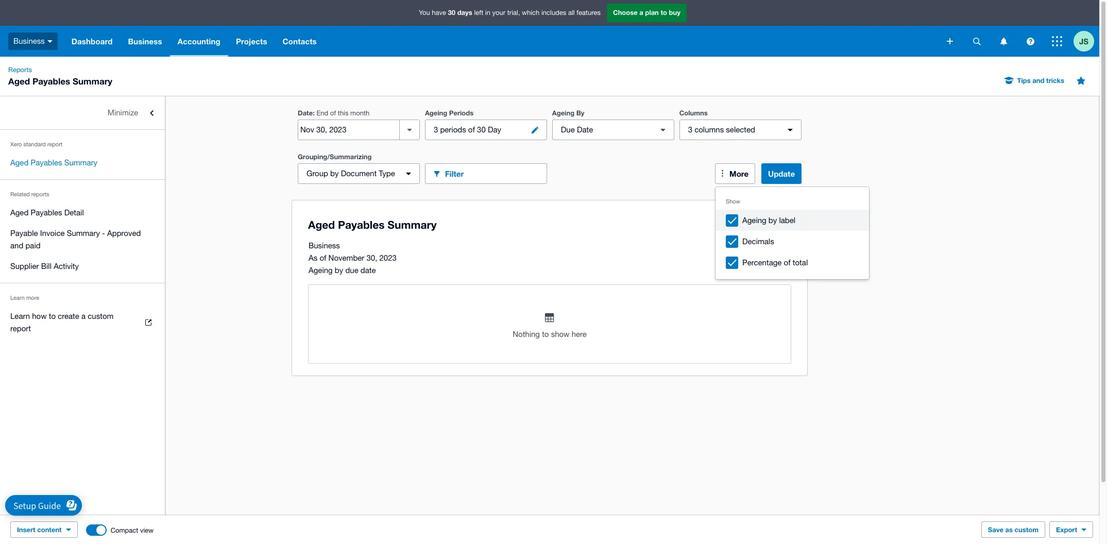 Task type: vqa. For each thing, say whether or not it's contained in the screenshot.
the "Compact view"
yes



Task type: describe. For each thing, give the bounding box(es) containing it.
dashboard link
[[64, 26, 120, 57]]

3 periods of 30 day button
[[425, 120, 547, 140]]

to inside learn how to create a custom report
[[49, 312, 56, 320]]

periods
[[449, 109, 474, 117]]

minimize
[[108, 108, 138, 117]]

more
[[26, 295, 39, 301]]

tips and tricks
[[1017, 76, 1064, 84]]

update
[[768, 169, 795, 178]]

learn how to create a custom report
[[10, 312, 114, 333]]

selected
[[726, 125, 755, 134]]

trial,
[[507, 9, 520, 17]]

xero standard report
[[10, 141, 62, 147]]

contacts button
[[275, 26, 324, 57]]

invoice
[[40, 229, 65, 238]]

reports
[[8, 66, 32, 74]]

to inside banner
[[661, 8, 667, 17]]

content
[[37, 526, 62, 534]]

in
[[485, 9, 490, 17]]

Report title field
[[306, 213, 787, 237]]

supplier bill activity link
[[0, 256, 165, 277]]

reports aged payables summary
[[8, 66, 112, 87]]

summary for payables
[[64, 158, 97, 167]]

tips
[[1017, 76, 1031, 84]]

summary for invoice
[[67, 229, 100, 238]]

approved
[[107, 229, 141, 238]]

-
[[102, 229, 105, 238]]

1 svg image from the left
[[973, 37, 981, 45]]

standard
[[23, 141, 46, 147]]

0 vertical spatial date
[[298, 109, 313, 117]]

payables for summary
[[31, 158, 62, 167]]

custom inside button
[[1015, 526, 1039, 534]]

supplier
[[10, 262, 39, 270]]

buy
[[669, 8, 681, 17]]

show
[[551, 330, 570, 338]]

js
[[1079, 36, 1089, 46]]

banner containing js
[[0, 0, 1099, 57]]

list of convenience dates image
[[399, 120, 420, 140]]

30,
[[367, 253, 377, 262]]

insert
[[17, 526, 35, 534]]

due date
[[561, 125, 593, 134]]

features
[[577, 9, 601, 17]]

nothing
[[513, 330, 540, 338]]

ageing for ageing periods
[[425, 109, 447, 117]]

of right periods
[[468, 125, 475, 134]]

projects button
[[228, 26, 275, 57]]

export
[[1056, 526, 1077, 534]]

projects
[[236, 37, 267, 46]]

by
[[576, 109, 585, 117]]

business button
[[0, 26, 64, 57]]

aged for aged payables detail
[[10, 208, 28, 217]]

columns
[[679, 109, 708, 117]]

choose a plan to buy
[[613, 8, 681, 17]]

a inside banner
[[640, 8, 643, 17]]

js button
[[1074, 26, 1099, 57]]

3 svg image from the left
[[1027, 37, 1034, 45]]

by for group
[[330, 169, 339, 178]]

aged inside reports aged payables summary
[[8, 76, 30, 87]]

3 for 3 columns selected
[[688, 125, 692, 134]]

show
[[726, 198, 740, 205]]

this
[[338, 109, 349, 117]]

remove from favorites image
[[1071, 70, 1091, 91]]

ageing for ageing by label
[[742, 216, 766, 225]]

custom inside learn how to create a custom report
[[88, 312, 114, 320]]

tricks
[[1046, 76, 1064, 84]]

aged payables detail link
[[0, 202, 165, 223]]

type
[[379, 169, 395, 178]]

2 svg image from the left
[[1000, 37, 1007, 45]]

report inside learn how to create a custom report
[[10, 324, 31, 333]]

tips and tricks button
[[999, 72, 1071, 89]]

payable invoice summary - approved and paid
[[10, 229, 141, 250]]

and inside payable invoice summary - approved and paid
[[10, 241, 23, 250]]

save as custom button
[[981, 521, 1045, 538]]

date
[[361, 266, 376, 275]]

ageing by label button
[[716, 210, 869, 231]]

insert content
[[17, 526, 62, 534]]

dashboard
[[72, 37, 113, 46]]

3 columns selected
[[688, 125, 755, 134]]

save as custom
[[988, 526, 1039, 534]]

columns
[[695, 125, 724, 134]]

day
[[488, 125, 501, 134]]

group by document type
[[307, 169, 395, 178]]

3 for 3 periods of 30 day
[[434, 125, 438, 134]]

learn more
[[10, 295, 39, 301]]

learn how to create a custom report link
[[0, 306, 165, 339]]

navigation inside banner
[[64, 26, 940, 57]]

reports link
[[4, 65, 36, 75]]

your
[[492, 9, 505, 17]]

export button
[[1050, 521, 1093, 538]]

more button
[[715, 163, 755, 184]]

aged payables summary
[[10, 158, 97, 167]]

2023
[[379, 253, 397, 262]]



Task type: locate. For each thing, give the bounding box(es) containing it.
aged
[[8, 76, 30, 87], [10, 158, 28, 167], [10, 208, 28, 217]]

1 vertical spatial custom
[[1015, 526, 1039, 534]]

svg image
[[973, 37, 981, 45], [1000, 37, 1007, 45], [1027, 37, 1034, 45]]

0 horizontal spatial a
[[81, 312, 86, 320]]

by inside popup button
[[330, 169, 339, 178]]

choose
[[613, 8, 638, 17]]

label
[[779, 216, 796, 225]]

compact
[[111, 526, 138, 534]]

ageing left by
[[552, 109, 575, 117]]

30 right the have
[[448, 8, 455, 17]]

0 vertical spatial learn
[[10, 295, 25, 301]]

of inside date : end of this month
[[330, 109, 336, 117]]

as
[[1005, 526, 1013, 534]]

total
[[793, 258, 808, 267]]

2 learn from the top
[[10, 312, 30, 320]]

ageing inside button
[[742, 216, 766, 225]]

due
[[345, 266, 358, 275]]

minimize button
[[0, 103, 165, 123]]

1 vertical spatial report
[[10, 324, 31, 333]]

1 vertical spatial and
[[10, 241, 23, 250]]

1 horizontal spatial a
[[640, 8, 643, 17]]

1 horizontal spatial to
[[542, 330, 549, 338]]

of right as
[[320, 253, 326, 262]]

2 vertical spatial aged
[[10, 208, 28, 217]]

3 periods of 30 day
[[434, 125, 501, 134]]

ageing up the 'decimals'
[[742, 216, 766, 225]]

end
[[317, 109, 328, 117]]

0 vertical spatial report
[[47, 141, 62, 147]]

date : end of this month
[[298, 109, 370, 117]]

2 horizontal spatial to
[[661, 8, 667, 17]]

view
[[140, 526, 154, 534]]

1 horizontal spatial and
[[1033, 76, 1045, 84]]

xero
[[10, 141, 22, 147]]

aged payables detail
[[10, 208, 84, 217]]

business
[[13, 36, 45, 45], [128, 37, 162, 46], [309, 241, 340, 250]]

date inside popup button
[[577, 125, 593, 134]]

0 vertical spatial a
[[640, 8, 643, 17]]

aged for aged payables summary
[[10, 158, 28, 167]]

to left buy
[[661, 8, 667, 17]]

november
[[329, 253, 364, 262]]

due date button
[[552, 120, 674, 140]]

1 vertical spatial by
[[769, 216, 777, 225]]

2 vertical spatial summary
[[67, 229, 100, 238]]

by inside button
[[769, 216, 777, 225]]

includes
[[541, 9, 566, 17]]

by inside business as of november 30, 2023 ageing by due date
[[335, 266, 343, 275]]

0 vertical spatial to
[[661, 8, 667, 17]]

custom right "create"
[[88, 312, 114, 320]]

activity
[[54, 262, 79, 270]]

related
[[10, 191, 30, 197]]

ageing periods
[[425, 109, 474, 117]]

filter button
[[425, 163, 547, 184]]

a right "create"
[[81, 312, 86, 320]]

a inside learn how to create a custom report
[[81, 312, 86, 320]]

30 left day on the top left
[[477, 125, 486, 134]]

learn inside learn how to create a custom report
[[10, 312, 30, 320]]

by
[[330, 169, 339, 178], [769, 216, 777, 225], [335, 266, 343, 275]]

svg image
[[1052, 36, 1062, 46], [947, 38, 953, 44], [47, 40, 52, 43]]

group containing ageing by label
[[716, 187, 869, 279]]

1 horizontal spatial 30
[[477, 125, 486, 134]]

contacts
[[283, 37, 317, 46]]

3 down columns
[[688, 125, 692, 134]]

payables down xero standard report
[[31, 158, 62, 167]]

supplier bill activity
[[10, 262, 79, 270]]

payables for detail
[[31, 208, 62, 217]]

how
[[32, 312, 47, 320]]

learn down learn more
[[10, 312, 30, 320]]

0 horizontal spatial business
[[13, 36, 45, 45]]

1 learn from the top
[[10, 295, 25, 301]]

ageing by
[[552, 109, 585, 117]]

learn left more
[[10, 295, 25, 301]]

month
[[350, 109, 370, 117]]

payables down reports
[[31, 208, 62, 217]]

1 vertical spatial date
[[577, 125, 593, 134]]

ageing inside business as of november 30, 2023 ageing by due date
[[309, 266, 333, 275]]

date right due
[[577, 125, 593, 134]]

1 vertical spatial to
[[49, 312, 56, 320]]

by down grouping/summarizing
[[330, 169, 339, 178]]

learn for learn more
[[10, 295, 25, 301]]

group by document type button
[[298, 163, 420, 184]]

0 vertical spatial by
[[330, 169, 339, 178]]

0 horizontal spatial 3
[[434, 125, 438, 134]]

1 vertical spatial summary
[[64, 158, 97, 167]]

2 horizontal spatial svg image
[[1027, 37, 1034, 45]]

1 vertical spatial learn
[[10, 312, 30, 320]]

ageing for ageing by
[[552, 109, 575, 117]]

aged payables summary link
[[0, 153, 165, 173]]

days
[[457, 8, 472, 17]]

and down payable
[[10, 241, 23, 250]]

compact view
[[111, 526, 154, 534]]

document
[[341, 169, 377, 178]]

0 horizontal spatial report
[[10, 324, 31, 333]]

0 horizontal spatial svg image
[[47, 40, 52, 43]]

summary down minimize button at the left top
[[64, 158, 97, 167]]

3 inside 3 periods of 30 day button
[[434, 125, 438, 134]]

create
[[58, 312, 79, 320]]

1 vertical spatial a
[[81, 312, 86, 320]]

business inside popup button
[[13, 36, 45, 45]]

1 horizontal spatial svg image
[[947, 38, 953, 44]]

percentage
[[742, 258, 782, 267]]

0 horizontal spatial custom
[[88, 312, 114, 320]]

of left this on the top left
[[330, 109, 336, 117]]

a left plan
[[640, 8, 643, 17]]

of left total
[[784, 258, 791, 267]]

report
[[47, 141, 62, 147], [10, 324, 31, 333]]

report up aged payables summary
[[47, 141, 62, 147]]

30 inside 3 periods of 30 day button
[[477, 125, 486, 134]]

0 horizontal spatial and
[[10, 241, 23, 250]]

0 horizontal spatial date
[[298, 109, 313, 117]]

decimals
[[742, 237, 774, 246]]

as
[[309, 253, 317, 262]]

grouping/summarizing
[[298, 153, 372, 161]]

navigation containing dashboard
[[64, 26, 940, 57]]

business as of november 30, 2023 ageing by due date
[[309, 241, 397, 275]]

2 vertical spatial to
[[542, 330, 549, 338]]

navigation
[[64, 26, 940, 57]]

2 vertical spatial by
[[335, 266, 343, 275]]

0 vertical spatial payables
[[32, 76, 70, 87]]

1 horizontal spatial date
[[577, 125, 593, 134]]

and right "tips" at the top of the page
[[1033, 76, 1045, 84]]

business inside dropdown button
[[128, 37, 162, 46]]

30 inside banner
[[448, 8, 455, 17]]

left
[[474, 9, 483, 17]]

related reports
[[10, 191, 49, 197]]

date left end at the left of page
[[298, 109, 313, 117]]

save
[[988, 526, 1004, 534]]

custom
[[88, 312, 114, 320], [1015, 526, 1039, 534]]

you
[[419, 9, 430, 17]]

0 vertical spatial aged
[[8, 76, 30, 87]]

list box
[[716, 187, 869, 279]]

0 horizontal spatial 30
[[448, 8, 455, 17]]

0 vertical spatial and
[[1033, 76, 1045, 84]]

and
[[1033, 76, 1045, 84], [10, 241, 23, 250]]

1 horizontal spatial business
[[128, 37, 162, 46]]

aged down xero
[[10, 158, 28, 167]]

ageing by label
[[742, 216, 796, 225]]

ageing down as
[[309, 266, 333, 275]]

payable invoice summary - approved and paid link
[[0, 223, 165, 256]]

business inside business as of november 30, 2023 ageing by due date
[[309, 241, 340, 250]]

by left due
[[335, 266, 343, 275]]

2 3 from the left
[[688, 125, 692, 134]]

accounting
[[178, 37, 220, 46]]

paid
[[25, 241, 41, 250]]

1 vertical spatial 30
[[477, 125, 486, 134]]

payables down 'reports' "link"
[[32, 76, 70, 87]]

30
[[448, 8, 455, 17], [477, 125, 486, 134]]

2 vertical spatial payables
[[31, 208, 62, 217]]

0 vertical spatial 30
[[448, 8, 455, 17]]

learn for learn how to create a custom report
[[10, 312, 30, 320]]

summary inside reports aged payables summary
[[73, 76, 112, 87]]

svg image inside business popup button
[[47, 40, 52, 43]]

1 horizontal spatial report
[[47, 141, 62, 147]]

by left label
[[769, 216, 777, 225]]

:
[[313, 109, 315, 117]]

have
[[432, 9, 446, 17]]

insert content button
[[10, 521, 78, 538]]

2 horizontal spatial svg image
[[1052, 36, 1062, 46]]

0 vertical spatial custom
[[88, 312, 114, 320]]

by for ageing
[[769, 216, 777, 225]]

periods
[[440, 125, 466, 134]]

group
[[716, 187, 869, 279]]

1 vertical spatial aged
[[10, 158, 28, 167]]

1 horizontal spatial custom
[[1015, 526, 1039, 534]]

update button
[[762, 163, 802, 184]]

summary inside payable invoice summary - approved and paid
[[67, 229, 100, 238]]

more
[[730, 169, 749, 178]]

group
[[307, 169, 328, 178]]

1 horizontal spatial 3
[[688, 125, 692, 134]]

which
[[522, 9, 540, 17]]

0 horizontal spatial to
[[49, 312, 56, 320]]

2 horizontal spatial business
[[309, 241, 340, 250]]

to right how
[[49, 312, 56, 320]]

3 left periods
[[434, 125, 438, 134]]

1 horizontal spatial svg image
[[1000, 37, 1007, 45]]

custom right the as in the bottom right of the page
[[1015, 526, 1039, 534]]

report down learn more
[[10, 324, 31, 333]]

to left show
[[542, 330, 549, 338]]

0 vertical spatial summary
[[73, 76, 112, 87]]

decimals button
[[716, 231, 869, 252]]

here
[[572, 330, 587, 338]]

aged down related
[[10, 208, 28, 217]]

banner
[[0, 0, 1099, 57]]

summary up minimize button at the left top
[[73, 76, 112, 87]]

1 3 from the left
[[434, 125, 438, 134]]

list box containing ageing by label
[[716, 187, 869, 279]]

summary inside aged payables summary link
[[64, 158, 97, 167]]

summary left - in the top of the page
[[67, 229, 100, 238]]

ageing up periods
[[425, 109, 447, 117]]

Select end date field
[[298, 120, 399, 140]]

and inside button
[[1033, 76, 1045, 84]]

of inside business as of november 30, 2023 ageing by due date
[[320, 253, 326, 262]]

payable
[[10, 229, 38, 238]]

payables
[[32, 76, 70, 87], [31, 158, 62, 167], [31, 208, 62, 217]]

0 horizontal spatial svg image
[[973, 37, 981, 45]]

business button
[[120, 26, 170, 57]]

nothing to show here
[[513, 330, 587, 338]]

aged down 'reports' "link"
[[8, 76, 30, 87]]

summary
[[73, 76, 112, 87], [64, 158, 97, 167], [67, 229, 100, 238]]

1 vertical spatial payables
[[31, 158, 62, 167]]

payables inside reports aged payables summary
[[32, 76, 70, 87]]



